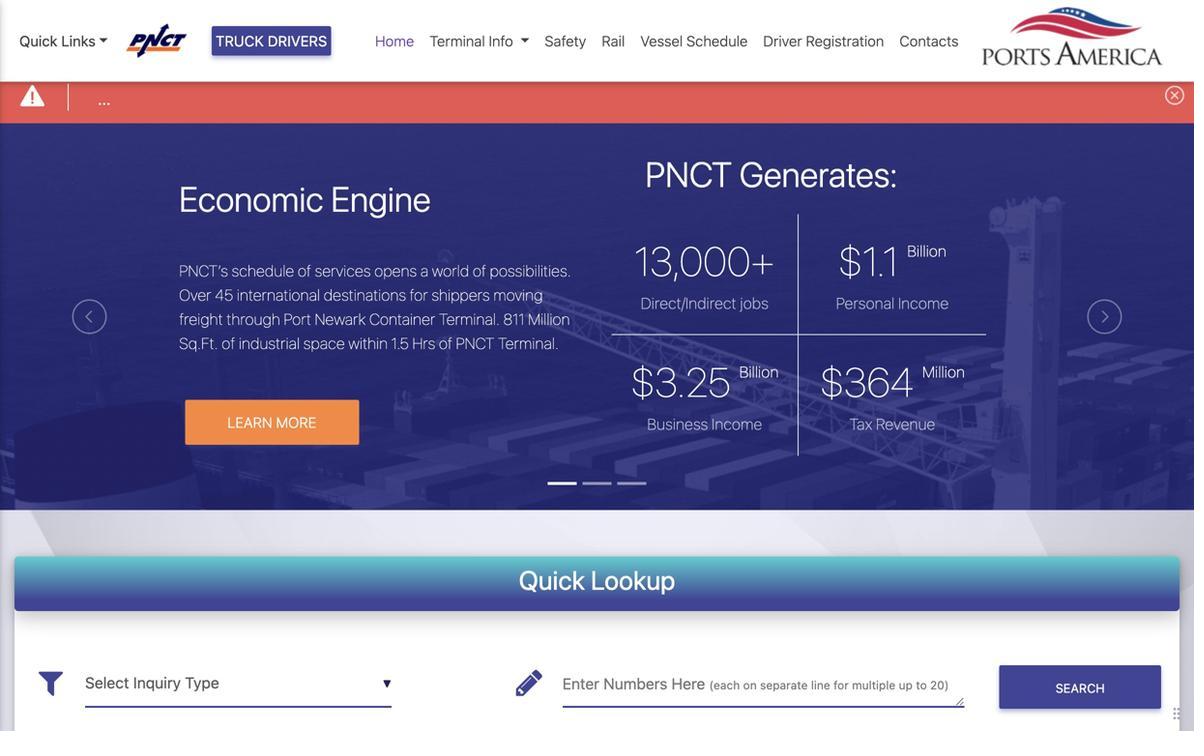 Task type: locate. For each thing, give the bounding box(es) containing it.
0 vertical spatial quick
[[19, 32, 57, 49]]

quick left lookup
[[519, 564, 585, 595]]

0 horizontal spatial pnct
[[456, 334, 495, 352]]

1 vertical spatial quick
[[519, 564, 585, 595]]

here
[[672, 675, 705, 693]]

over
[[179, 286, 211, 304]]

13,000+ direct/indirect jobs
[[635, 237, 775, 312]]

driver
[[763, 32, 802, 49]]

rail
[[602, 32, 625, 49]]

0 vertical spatial billion
[[907, 242, 947, 260]]

None text field
[[85, 660, 392, 707]]

billion for $3.25
[[739, 363, 779, 381]]

0 horizontal spatial income
[[712, 415, 762, 433]]

of right the world
[[473, 261, 486, 280]]

terminal. down the 811
[[498, 334, 559, 352]]

for
[[410, 286, 428, 304], [834, 678, 849, 692]]

quick left "links" on the left of the page
[[19, 32, 57, 49]]

0 vertical spatial million
[[528, 310, 570, 328]]

billion inside $1.1 billion
[[907, 242, 947, 260]]

0 vertical spatial for
[[410, 286, 428, 304]]

engine
[[331, 178, 431, 219]]

income down $1.1 billion
[[898, 294, 949, 312]]

billion inside $3.25 billion
[[739, 363, 779, 381]]

pnct up 13,000+
[[646, 153, 732, 194]]

lookup
[[591, 564, 675, 595]]

driver registration
[[763, 32, 884, 49]]

1 horizontal spatial quick
[[519, 564, 585, 595]]

1 horizontal spatial pnct
[[646, 153, 732, 194]]

income down $3.25 billion
[[712, 415, 762, 433]]

of
[[298, 261, 311, 280], [473, 261, 486, 280], [222, 334, 235, 352], [439, 334, 453, 352]]

schedule
[[232, 261, 294, 280]]

1 horizontal spatial billion
[[907, 242, 947, 260]]

1 horizontal spatial million
[[922, 363, 965, 381]]

0 vertical spatial pnct
[[646, 153, 732, 194]]

search button
[[999, 666, 1161, 709]]

close image
[[1165, 85, 1185, 105]]

million right the 811
[[528, 310, 570, 328]]

of right sq.ft.
[[222, 334, 235, 352]]

billion
[[907, 242, 947, 260], [739, 363, 779, 381]]

...
[[98, 90, 111, 108]]

contacts link
[[892, 22, 967, 59]]

0 vertical spatial income
[[898, 294, 949, 312]]

terminal.
[[439, 310, 500, 328], [498, 334, 559, 352]]

generates:
[[740, 153, 898, 194]]

1 vertical spatial million
[[922, 363, 965, 381]]

quick inside quick links link
[[19, 32, 57, 49]]

jobs
[[740, 294, 769, 312]]

million inside pnct's schedule of services opens a world of possibilities. over 45 international destinations for shippers moving freight through port newark container terminal.                                 811 million sq.ft. of industrial space within 1.5 hrs of pnct terminal.
[[528, 310, 570, 328]]

services
[[315, 261, 371, 280]]

personal income
[[836, 294, 949, 312]]

terminal info link
[[422, 22, 537, 59]]

billion for $1.1
[[907, 242, 947, 260]]

more
[[276, 414, 316, 431]]

home
[[375, 32, 414, 49]]

quick for quick links
[[19, 32, 57, 49]]

multiple
[[852, 678, 896, 692]]

learn more button
[[185, 400, 359, 445]]

1 vertical spatial for
[[834, 678, 849, 692]]

billion down jobs
[[739, 363, 779, 381]]

newark
[[315, 310, 366, 328]]

0 horizontal spatial for
[[410, 286, 428, 304]]

for right line
[[834, 678, 849, 692]]

0 horizontal spatial million
[[528, 310, 570, 328]]

$1.1 billion
[[838, 237, 947, 285]]

line
[[811, 678, 830, 692]]

$1.1
[[838, 237, 899, 285]]

on
[[743, 678, 757, 692]]

$3.25
[[631, 358, 731, 406]]

terminal. down shippers
[[439, 310, 500, 328]]

811
[[503, 310, 525, 328]]

1 vertical spatial income
[[712, 415, 762, 433]]

quick
[[19, 32, 57, 49], [519, 564, 585, 595]]

1 horizontal spatial income
[[898, 294, 949, 312]]

million up the revenue
[[922, 363, 965, 381]]

shippers
[[432, 286, 490, 304]]

income
[[898, 294, 949, 312], [712, 415, 762, 433]]

0 horizontal spatial quick
[[19, 32, 57, 49]]

home link
[[368, 22, 422, 59]]

for down a
[[410, 286, 428, 304]]

numbers
[[604, 675, 668, 693]]

$364
[[820, 358, 914, 406]]

quick links
[[19, 32, 96, 49]]

$364 million
[[820, 358, 965, 406]]

None text field
[[563, 660, 965, 707]]

economic
[[179, 178, 324, 219]]

1 vertical spatial billion
[[739, 363, 779, 381]]

million
[[528, 310, 570, 328], [922, 363, 965, 381]]

pnct down shippers
[[456, 334, 495, 352]]

search
[[1056, 681, 1105, 695]]

learn
[[228, 414, 272, 431]]

billion right $1.1
[[907, 242, 947, 260]]

truck drivers
[[216, 32, 327, 49]]

0 horizontal spatial billion
[[739, 363, 779, 381]]

registration
[[806, 32, 884, 49]]

info
[[489, 32, 513, 49]]

contacts
[[900, 32, 959, 49]]

destinations
[[324, 286, 406, 304]]

1 vertical spatial pnct
[[456, 334, 495, 352]]

moving
[[493, 286, 543, 304]]

truck drivers link
[[212, 26, 331, 56]]

quick lookup
[[519, 564, 675, 595]]

1 horizontal spatial for
[[834, 678, 849, 692]]



Task type: describe. For each thing, give the bounding box(es) containing it.
for inside pnct's schedule of services opens a world of possibilities. over 45 international destinations for shippers moving freight through port newark container terminal.                                 811 million sq.ft. of industrial space within 1.5 hrs of pnct terminal.
[[410, 286, 428, 304]]

$3.25 billion
[[631, 358, 779, 406]]

industrial
[[239, 334, 300, 352]]

vessel
[[640, 32, 683, 49]]

... alert
[[0, 71, 1194, 123]]

of up international
[[298, 261, 311, 280]]

port
[[284, 310, 311, 328]]

rail link
[[594, 22, 633, 59]]

enter numbers here (each on separate line for multiple up to 20)
[[563, 675, 949, 693]]

tax revenue
[[850, 415, 936, 433]]

safety link
[[537, 22, 594, 59]]

economic engine
[[179, 178, 431, 219]]

drivers
[[268, 32, 327, 49]]

to
[[916, 678, 927, 692]]

million inside $364 million
[[922, 363, 965, 381]]

(each
[[709, 678, 740, 692]]

opens
[[374, 261, 417, 280]]

pnct's
[[179, 261, 228, 280]]

space
[[303, 334, 345, 352]]

international
[[237, 286, 320, 304]]

direct/indirect
[[641, 294, 737, 312]]

of right hrs
[[439, 334, 453, 352]]

business income
[[647, 415, 762, 433]]

1 vertical spatial terminal.
[[498, 334, 559, 352]]

hrs
[[412, 334, 435, 352]]

within
[[348, 334, 388, 352]]

world
[[432, 261, 469, 280]]

▼
[[383, 677, 392, 691]]

... link
[[98, 88, 111, 111]]

income for $3.25
[[712, 415, 762, 433]]

pnct generates:
[[646, 153, 898, 194]]

schedule
[[687, 32, 748, 49]]

vessel schedule
[[640, 32, 748, 49]]

for inside "enter numbers here (each on separate line for multiple up to 20)"
[[834, 678, 849, 692]]

links
[[61, 32, 96, 49]]

terminal
[[430, 32, 485, 49]]

pnct inside pnct's schedule of services opens a world of possibilities. over 45 international destinations for shippers moving freight through port newark container terminal.                                 811 million sq.ft. of industrial space within 1.5 hrs of pnct terminal.
[[456, 334, 495, 352]]

20)
[[930, 678, 949, 692]]

revenue
[[876, 415, 936, 433]]

income for $1.1
[[898, 294, 949, 312]]

pnct's schedule of services opens a world of possibilities. over 45 international destinations for shippers moving freight through port newark container terminal.                                 811 million sq.ft. of industrial space within 1.5 hrs of pnct terminal.
[[179, 261, 571, 352]]

quick for quick lookup
[[519, 564, 585, 595]]

safety
[[545, 32, 586, 49]]

45
[[215, 286, 233, 304]]

possibilities.
[[490, 261, 571, 280]]

1.5
[[391, 334, 409, 352]]

tax
[[850, 415, 873, 433]]

a
[[420, 261, 429, 280]]

quick links link
[[19, 30, 108, 52]]

13,000+
[[635, 237, 775, 285]]

truck
[[216, 32, 264, 49]]

freight
[[179, 310, 223, 328]]

up
[[899, 678, 913, 692]]

through
[[227, 310, 280, 328]]

learn more
[[228, 414, 316, 431]]

personal
[[836, 294, 895, 312]]

sq.ft.
[[179, 334, 218, 352]]

separate
[[760, 678, 808, 692]]

enter
[[563, 675, 600, 693]]

terminal info
[[430, 32, 513, 49]]

driver registration link
[[756, 22, 892, 59]]

welcome to port newmark container terminal image
[[0, 123, 1194, 619]]

container
[[369, 310, 436, 328]]

business
[[647, 415, 708, 433]]

0 vertical spatial terminal.
[[439, 310, 500, 328]]

vessel schedule link
[[633, 22, 756, 59]]



Task type: vqa. For each thing, say whether or not it's contained in the screenshot.
the middle Open calendar icon
no



